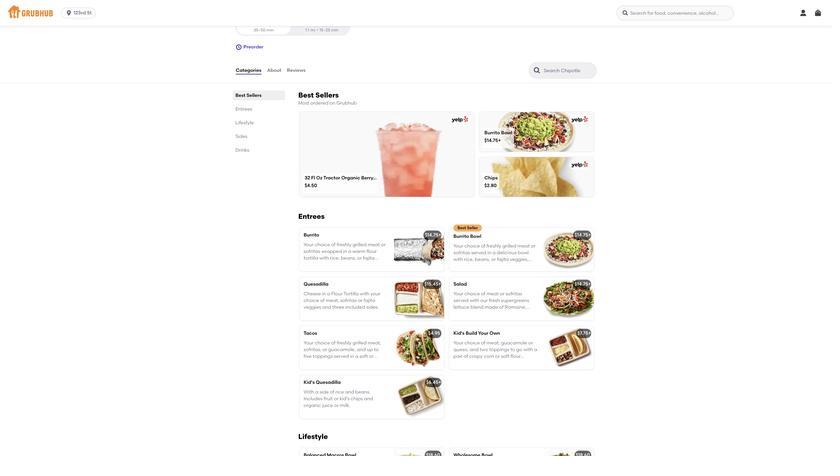 Task type: vqa. For each thing, say whether or not it's contained in the screenshot.
'Durso's Pasta' "icon"
no



Task type: locate. For each thing, give the bounding box(es) containing it.
includes
[[304, 397, 323, 402]]

choice up sofritas,
[[315, 341, 330, 346]]

chips down flour
[[520, 361, 532, 367]]

0 horizontal spatial entrees
[[236, 106, 252, 112]]

1 vertical spatial fruit
[[324, 397, 333, 402]]

quesadilla up side
[[316, 380, 341, 386]]

min inside delivery 35–50 min
[[267, 28, 274, 32]]

sellers down categories "button"
[[247, 93, 262, 98]]

2 horizontal spatial best
[[458, 226, 466, 231]]

grilled inside your choice of freshly grilled meat, sofritas, or guacamole, and up to five toppings served in a soft or hard-shell tortilla.
[[353, 341, 367, 346]]

of up guacamole,
[[331, 341, 336, 346]]

quesadilla
[[304, 282, 329, 288], [316, 380, 341, 386]]

your inside your choice of meat, guacamole or queso, and two toppings to go with a pair of crispy corn or soft flour tortillas.includes fruit or kid's chips and organic juice or milk.
[[454, 341, 464, 346]]

1 horizontal spatial soft
[[501, 354, 510, 360]]

meat, down flour
[[326, 298, 339, 304]]

1 horizontal spatial min
[[331, 28, 339, 32]]

freshly
[[487, 244, 502, 249], [337, 341, 352, 346]]

a
[[493, 250, 496, 256], [327, 291, 330, 297], [534, 347, 537, 353], [355, 354, 359, 360], [315, 390, 319, 395]]

in inside your choice of freshly grilled meat, sofritas, or guacamole, and up to five toppings served in a soft or hard-shell tortilla.
[[350, 354, 354, 360]]

1 vertical spatial freshly
[[337, 341, 352, 346]]

$14.75 inside burrito bowl $14.75 +
[[485, 138, 498, 144]]

option group containing delivery 35–50 min
[[236, 19, 350, 36]]

and down beans.
[[364, 397, 373, 402]]

0 horizontal spatial chips
[[351, 397, 363, 402]]

svg image for 123rd st
[[66, 10, 72, 16]]

beans,
[[475, 257, 491, 263]]

0 horizontal spatial grilled
[[353, 341, 367, 346]]

sellers for best sellers
[[247, 93, 262, 98]]

and up blanco,
[[454, 264, 463, 270]]

to inside your choice of meat, guacamole or queso, and two toppings to go with a pair of crispy corn or soft flour tortillas.includes fruit or kid's chips and organic juice or milk.
[[511, 347, 516, 353]]

sofritas up rice,
[[454, 250, 470, 256]]

soft left flour
[[501, 354, 510, 360]]

1 horizontal spatial burrito
[[454, 234, 469, 240]]

1 horizontal spatial organic
[[464, 368, 482, 373]]

1 horizontal spatial sellers
[[316, 91, 339, 99]]

guac,
[[492, 264, 505, 270]]

with inside your choice of meat, guacamole or queso, and two toppings to go with a pair of crispy corn or soft flour tortillas.includes fruit or kid's chips and organic juice or milk.
[[524, 347, 533, 353]]

kid's inside your choice of meat, guacamole or queso, and two toppings to go with a pair of crispy corn or soft flour tortillas.includes fruit or kid's chips and organic juice or milk.
[[508, 361, 518, 367]]

kid's
[[508, 361, 518, 367], [340, 397, 350, 402]]

entrees down best sellers
[[236, 106, 252, 112]]

0 vertical spatial in
[[488, 250, 492, 256]]

1 vertical spatial chips
[[351, 397, 363, 402]]

0 vertical spatial quesadilla
[[304, 282, 329, 288]]

0 horizontal spatial sellers
[[247, 93, 262, 98]]

choice down cheese
[[304, 298, 319, 304]]

and down the pair
[[454, 368, 463, 373]]

fajita inside cheese in a flour tortilla with your choice of meat, sofritas or fajita veggies and three included sides.
[[364, 298, 376, 304]]

grubhub
[[337, 100, 357, 106]]

0 vertical spatial lifestyle
[[236, 120, 254, 126]]

grilled for meat
[[503, 244, 517, 249]]

0 horizontal spatial milk.
[[340, 403, 351, 409]]

milk. down rice
[[340, 403, 351, 409]]

of up beans,
[[481, 244, 486, 249]]

svg image inside '123rd st' button
[[66, 10, 72, 16]]

to right 'up'
[[374, 347, 379, 353]]

0 vertical spatial chips
[[520, 361, 532, 367]]

kid's build your own
[[454, 331, 500, 337]]

1 vertical spatial milk.
[[340, 403, 351, 409]]

0 vertical spatial fruit
[[492, 361, 502, 367]]

salad
[[454, 282, 467, 288]]

1 vertical spatial entrees
[[299, 213, 325, 221]]

a down guacamole,
[[355, 354, 359, 360]]

your left 'own'
[[479, 331, 489, 337]]

1 horizontal spatial fruit
[[492, 361, 502, 367]]

your up sofritas,
[[304, 341, 314, 346]]

1 horizontal spatial served
[[472, 250, 487, 256]]

choice inside your choice of freshly grilled meat, sofritas, or guacamole, and up to five toppings served in a soft or hard-shell tortilla.
[[315, 341, 330, 346]]

main navigation navigation
[[0, 0, 833, 26]]

fruit down corn
[[492, 361, 502, 367]]

tractor
[[324, 175, 340, 181]]

grilled inside your choice of freshly grilled meat or sofritas served in a delicious bowl with rice, beans, or fajita veggies, and topped with guac, salsa, queso blanco, sour cream or cheese.
[[503, 244, 517, 249]]

cheese
[[304, 291, 321, 297]]

of left rice
[[330, 390, 335, 395]]

svg image
[[815, 9, 823, 17], [66, 10, 72, 16], [236, 44, 242, 51]]

your inside your choice of freshly grilled meat or sofritas served in a delicious bowl with rice, beans, or fajita veggies, and topped with guac, salsa, queso blanco, sour cream or cheese.
[[454, 244, 464, 249]]

best down categories "button"
[[236, 93, 246, 98]]

svg image
[[800, 9, 808, 17], [622, 10, 629, 16]]

sofritas
[[454, 250, 470, 256], [340, 298, 357, 304]]

0 vertical spatial freshly
[[487, 244, 502, 249]]

on
[[330, 100, 336, 106]]

0 horizontal spatial burrito
[[304, 233, 319, 238]]

1 vertical spatial served
[[334, 354, 349, 360]]

min inside pickup 1.1 mi • 15–25 min
[[331, 28, 339, 32]]

1 vertical spatial kid's
[[340, 397, 350, 402]]

1 horizontal spatial bowl
[[502, 130, 513, 136]]

chips down beans.
[[351, 397, 363, 402]]

a inside your choice of meat, guacamole or queso, and two toppings to go with a pair of crispy corn or soft flour tortillas.includes fruit or kid's chips and organic juice or milk.
[[534, 347, 537, 353]]

1 horizontal spatial juice
[[483, 368, 493, 373]]

sofritas down tortilla
[[340, 298, 357, 304]]

and left 'up'
[[357, 347, 366, 353]]

meat, down 'own'
[[487, 341, 500, 346]]

1 vertical spatial lifestyle
[[299, 433, 328, 442]]

1 horizontal spatial chips
[[520, 361, 532, 367]]

chips $2.80
[[485, 175, 498, 189]]

fajita up sides.
[[364, 298, 376, 304]]

0 vertical spatial kid's
[[508, 361, 518, 367]]

of inside with a side of rice and beans. includes fruit or kid's chips and organic juice or milk.
[[330, 390, 335, 395]]

organic down tortillas.includes
[[464, 368, 482, 373]]

a left side
[[315, 390, 319, 395]]

fruit down side
[[324, 397, 333, 402]]

1 soft from the left
[[360, 354, 368, 360]]

juice
[[483, 368, 493, 373], [323, 403, 333, 409]]

kid's for kid's quesadilla
[[304, 380, 315, 386]]

1 vertical spatial sofritas
[[340, 298, 357, 304]]

toppings up 'shell'
[[313, 354, 333, 360]]

1 horizontal spatial grilled
[[503, 244, 517, 249]]

soft down 'up'
[[360, 354, 368, 360]]

choice down "build"
[[465, 341, 480, 346]]

1 vertical spatial fajita
[[364, 298, 376, 304]]

a right go
[[534, 347, 537, 353]]

1 horizontal spatial kid's
[[454, 331, 465, 337]]

burrito image
[[394, 228, 444, 272]]

freshly up "delicious"
[[487, 244, 502, 249]]

2 horizontal spatial burrito
[[485, 130, 500, 136]]

1 vertical spatial grilled
[[353, 341, 367, 346]]

up
[[367, 347, 373, 353]]

2 vertical spatial in
[[350, 354, 354, 360]]

queso,
[[454, 347, 469, 353]]

0 horizontal spatial toppings
[[313, 354, 333, 360]]

a inside your choice of freshly grilled meat, sofritas, or guacamole, and up to five toppings served in a soft or hard-shell tortilla.
[[355, 354, 359, 360]]

entrees down $4.50
[[299, 213, 325, 221]]

0 horizontal spatial min
[[267, 28, 274, 32]]

1 vertical spatial organic
[[304, 403, 321, 409]]

kid's up with
[[304, 380, 315, 386]]

your down burrito bowl
[[454, 244, 464, 249]]

0 horizontal spatial soft
[[360, 354, 368, 360]]

seller
[[467, 226, 478, 231]]

burrito bowl $14.75 +
[[485, 130, 513, 144]]

0 horizontal spatial meat,
[[326, 298, 339, 304]]

0 horizontal spatial in
[[322, 291, 326, 297]]

1 horizontal spatial svg image
[[236, 44, 242, 51]]

123rd st button
[[61, 8, 99, 18]]

juice inside with a side of rice and beans. includes fruit or kid's chips and organic juice or milk.
[[323, 403, 333, 409]]

toppings inside your choice of meat, guacamole or queso, and two toppings to go with a pair of crispy corn or soft flour tortillas.includes fruit or kid's chips and organic juice or milk.
[[490, 347, 510, 353]]

freshly up guacamole,
[[337, 341, 352, 346]]

1 vertical spatial bowl
[[471, 234, 482, 240]]

choice
[[465, 244, 480, 249], [304, 298, 319, 304], [315, 341, 330, 346], [465, 341, 480, 346]]

freshly for and
[[337, 341, 352, 346]]

or inside cheese in a flour tortilla with your choice of meat, sofritas or fajita veggies and three included sides.
[[358, 298, 363, 304]]

0 vertical spatial grilled
[[503, 244, 517, 249]]

option group
[[236, 19, 350, 36]]

of
[[481, 244, 486, 249], [320, 298, 325, 304], [331, 341, 336, 346], [481, 341, 486, 346], [464, 354, 468, 360], [330, 390, 335, 395]]

of right the pair
[[464, 354, 468, 360]]

cream
[[483, 271, 498, 276]]

0 vertical spatial juice
[[483, 368, 493, 373]]

best up burrito bowl
[[458, 226, 466, 231]]

1 horizontal spatial freshly
[[487, 244, 502, 249]]

1 horizontal spatial best
[[299, 91, 314, 99]]

lifestyle
[[236, 120, 254, 126], [299, 433, 328, 442]]

and inside your choice of freshly grilled meat, sofritas, or guacamole, and up to five toppings served in a soft or hard-shell tortilla.
[[357, 347, 366, 353]]

fajita inside your choice of freshly grilled meat or sofritas served in a delicious bowl with rice, beans, or fajita veggies, and topped with guac, salsa, queso blanco, sour cream or cheese.
[[497, 257, 509, 263]]

sellers
[[316, 91, 339, 99], [247, 93, 262, 98]]

a left "delicious"
[[493, 250, 496, 256]]

0 horizontal spatial svg image
[[66, 10, 72, 16]]

1 vertical spatial kid's
[[304, 380, 315, 386]]

1 horizontal spatial kid's
[[508, 361, 518, 367]]

milk. inside with a side of rice and beans. includes fruit or kid's chips and organic juice or milk.
[[340, 403, 351, 409]]

0 vertical spatial organic
[[464, 368, 482, 373]]

kid's
[[454, 331, 465, 337], [304, 380, 315, 386]]

fajita
[[497, 257, 509, 263], [364, 298, 376, 304]]

1 vertical spatial juice
[[323, 403, 333, 409]]

0 horizontal spatial sofritas
[[340, 298, 357, 304]]

0 horizontal spatial lifestyle
[[236, 120, 254, 126]]

preorder button
[[236, 41, 264, 53]]

1 vertical spatial toppings
[[313, 354, 333, 360]]

choice for tacos
[[315, 341, 330, 346]]

0 horizontal spatial fruit
[[324, 397, 333, 402]]

meat, up 'up'
[[368, 341, 381, 346]]

pickup 1.1 mi • 15–25 min
[[306, 22, 339, 32]]

meat,
[[326, 298, 339, 304], [368, 341, 381, 346], [487, 341, 500, 346]]

tortillas.includes
[[454, 361, 491, 367]]

$6.45 +
[[427, 380, 442, 386]]

veggies,
[[510, 257, 529, 263]]

min down delivery at top left
[[267, 28, 274, 32]]

with inside cheese in a flour tortilla with your choice of meat, sofritas or fajita veggies and three included sides.
[[360, 291, 370, 297]]

to left go
[[511, 347, 516, 353]]

1 horizontal spatial in
[[350, 354, 354, 360]]

reviews button
[[287, 59, 306, 83]]

fruit
[[492, 361, 502, 367], [324, 397, 333, 402]]

chips inside your choice of meat, guacamole or queso, and two toppings to go with a pair of crispy corn or soft flour tortillas.includes fruit or kid's chips and organic juice or milk.
[[520, 361, 532, 367]]

0 horizontal spatial organic
[[304, 403, 321, 409]]

1.1
[[306, 28, 309, 32]]

entrees
[[236, 106, 252, 112], [299, 213, 325, 221]]

1 horizontal spatial toppings
[[490, 347, 510, 353]]

yelp image for burrito bowl
[[571, 117, 588, 123]]

of up veggies
[[320, 298, 325, 304]]

about
[[267, 68, 281, 73]]

0 horizontal spatial juice
[[323, 403, 333, 409]]

best up most
[[299, 91, 314, 99]]

1 to from the left
[[374, 347, 379, 353]]

best seller
[[458, 226, 478, 231]]

meat, inside your choice of freshly grilled meat, sofritas, or guacamole, and up to five toppings served in a soft or hard-shell tortilla.
[[368, 341, 381, 346]]

0 horizontal spatial to
[[374, 347, 379, 353]]

best for best sellers
[[236, 93, 246, 98]]

0 vertical spatial kid's
[[454, 331, 465, 337]]

0 horizontal spatial kid's
[[304, 380, 315, 386]]

0 vertical spatial entrees
[[236, 106, 252, 112]]

delivery
[[256, 22, 272, 27]]

quesadilla image
[[394, 278, 444, 321]]

kid's down rice
[[340, 397, 350, 402]]

your choice of freshly grilled meat or sofritas served in a delicious bowl with rice, beans, or fajita veggies, and topped with guac, salsa, queso blanco, sour cream or cheese.
[[454, 244, 536, 276]]

your inside your choice of freshly grilled meat, sofritas, or guacamole, and up to five toppings served in a soft or hard-shell tortilla.
[[304, 341, 314, 346]]

kid's down flour
[[508, 361, 518, 367]]

own
[[490, 331, 500, 337]]

your for your choice of meat, guacamole or queso, and two toppings to go with a pair of crispy corn or soft flour tortillas.includes fruit or kid's chips and organic juice or milk.
[[454, 341, 464, 346]]

organic down "includes"
[[304, 403, 321, 409]]

0 horizontal spatial freshly
[[337, 341, 352, 346]]

choice inside your choice of freshly grilled meat or sofritas served in a delicious bowl with rice, beans, or fajita veggies, and topped with guac, salsa, queso blanco, sour cream or cheese.
[[465, 244, 480, 249]]

in right cheese
[[322, 291, 326, 297]]

your up the queso, on the bottom of the page
[[454, 341, 464, 346]]

guacamole,
[[329, 347, 356, 353]]

1 horizontal spatial svg image
[[800, 9, 808, 17]]

best inside best sellers most ordered on grubhub
[[299, 91, 314, 99]]

grilled up "delicious"
[[503, 244, 517, 249]]

juice down corn
[[483, 368, 493, 373]]

0 vertical spatial milk.
[[500, 368, 511, 373]]

freshly inside your choice of freshly grilled meat, sofritas, or guacamole, and up to five toppings served in a soft or hard-shell tortilla.
[[337, 341, 352, 346]]

0 vertical spatial toppings
[[490, 347, 510, 353]]

served up beans,
[[472, 250, 487, 256]]

2 min from the left
[[331, 28, 339, 32]]

burrito inside burrito bowl $14.75 +
[[485, 130, 500, 136]]

yelp image
[[451, 117, 468, 123], [571, 117, 588, 123], [571, 162, 588, 168]]

2 horizontal spatial in
[[488, 250, 492, 256]]

$14.75
[[485, 138, 498, 144], [425, 233, 439, 238], [575, 233, 589, 238], [575, 282, 589, 288]]

1 vertical spatial in
[[322, 291, 326, 297]]

1 horizontal spatial milk.
[[500, 368, 511, 373]]

0 horizontal spatial best
[[236, 93, 246, 98]]

0 vertical spatial fajita
[[497, 257, 509, 263]]

svg image inside preorder button
[[236, 44, 242, 51]]

and inside your choice of freshly grilled meat or sofritas served in a delicious bowl with rice, beans, or fajita veggies, and topped with guac, salsa, queso blanco, sour cream or cheese.
[[454, 264, 463, 270]]

organic inside your choice of meat, guacamole or queso, and two toppings to go with a pair of crispy corn or soft flour tortillas.includes fruit or kid's chips and organic juice or milk.
[[464, 368, 482, 373]]

a left flour
[[327, 291, 330, 297]]

Search Chipotle  search field
[[544, 68, 595, 74]]

ordered
[[311, 100, 329, 106]]

kid's left "build"
[[454, 331, 465, 337]]

+ for salad
[[589, 282, 592, 288]]

juice down side
[[323, 403, 333, 409]]

served inside your choice of freshly grilled meat, sofritas, or guacamole, and up to five toppings served in a soft or hard-shell tortilla.
[[334, 354, 349, 360]]

$4.95
[[428, 331, 440, 337]]

toppings up corn
[[490, 347, 510, 353]]

1 horizontal spatial fajita
[[497, 257, 509, 263]]

1 horizontal spatial meat,
[[368, 341, 381, 346]]

burrito
[[485, 130, 500, 136], [304, 233, 319, 238], [454, 234, 469, 240]]

1 min from the left
[[267, 28, 274, 32]]

toppings inside your choice of freshly grilled meat, sofritas, or guacamole, and up to five toppings served in a soft or hard-shell tortilla.
[[313, 354, 333, 360]]

•
[[317, 28, 318, 32]]

0 vertical spatial sofritas
[[454, 250, 470, 256]]

sellers inside best sellers most ordered on grubhub
[[316, 91, 339, 99]]

served down guacamole,
[[334, 354, 349, 360]]

blanco,
[[454, 271, 471, 276]]

in down guacamole,
[[350, 354, 354, 360]]

bowl inside burrito bowl $14.75 +
[[502, 130, 513, 136]]

0 horizontal spatial served
[[334, 354, 349, 360]]

0 horizontal spatial bowl
[[471, 234, 482, 240]]

kid's quesadilla image
[[394, 376, 444, 419]]

organic
[[464, 368, 482, 373], [304, 403, 321, 409]]

0 horizontal spatial fajita
[[364, 298, 376, 304]]

freshly inside your choice of freshly grilled meat or sofritas served in a delicious bowl with rice, beans, or fajita veggies, and topped with guac, salsa, queso blanco, sour cream or cheese.
[[487, 244, 502, 249]]

grilled
[[503, 244, 517, 249], [353, 341, 367, 346]]

0 vertical spatial served
[[472, 250, 487, 256]]

toppings
[[490, 347, 510, 353], [313, 354, 333, 360]]

veggies
[[304, 305, 321, 311]]

and right rice
[[345, 390, 354, 395]]

your for your choice of freshly grilled meat, sofritas, or guacamole, and up to five toppings served in a soft or hard-shell tortilla.
[[304, 341, 314, 346]]

tacos
[[304, 331, 317, 337]]

choice inside your choice of meat, guacamole or queso, and two toppings to go with a pair of crispy corn or soft flour tortillas.includes fruit or kid's chips and organic juice or milk.
[[465, 341, 480, 346]]

sides.
[[367, 305, 379, 311]]

with left your
[[360, 291, 370, 297]]

bowl
[[502, 130, 513, 136], [471, 234, 482, 240]]

2 soft from the left
[[501, 354, 510, 360]]

milk. down guacamole
[[500, 368, 511, 373]]

1 horizontal spatial to
[[511, 347, 516, 353]]

0 vertical spatial bowl
[[502, 130, 513, 136]]

two
[[480, 347, 489, 353]]

best
[[299, 91, 314, 99], [236, 93, 246, 98], [458, 226, 466, 231]]

grilled up guacamole,
[[353, 341, 367, 346]]

of inside your choice of freshly grilled meat or sofritas served in a delicious bowl with rice, beans, or fajita veggies, and topped with guac, salsa, queso blanco, sour cream or cheese.
[[481, 244, 486, 249]]

search icon image
[[533, 67, 542, 75]]

2 to from the left
[[511, 347, 516, 353]]

fajita down "delicious"
[[497, 257, 509, 263]]

sour
[[472, 271, 482, 276]]

sellers up on
[[316, 91, 339, 99]]

with right go
[[524, 347, 533, 353]]

salad image
[[544, 278, 594, 321]]

min right "15–25"
[[331, 28, 339, 32]]

choice down burrito bowl
[[465, 244, 480, 249]]

in
[[488, 250, 492, 256], [322, 291, 326, 297], [350, 354, 354, 360]]

0 horizontal spatial kid's
[[340, 397, 350, 402]]

in up beans,
[[488, 250, 492, 256]]

$7.75 +
[[578, 331, 592, 337]]

2 horizontal spatial meat,
[[487, 341, 500, 346]]

1 horizontal spatial sofritas
[[454, 250, 470, 256]]

and
[[454, 264, 463, 270], [322, 305, 332, 311], [357, 347, 366, 353], [470, 347, 479, 353], [454, 368, 463, 373], [345, 390, 354, 395], [364, 397, 373, 402]]

quesadilla up cheese
[[304, 282, 329, 288]]

to
[[374, 347, 379, 353], [511, 347, 516, 353]]

and left three
[[322, 305, 332, 311]]



Task type: describe. For each thing, give the bounding box(es) containing it.
1 horizontal spatial entrees
[[299, 213, 325, 221]]

your
[[371, 291, 381, 297]]

corn
[[484, 354, 494, 360]]

reviews
[[287, 68, 306, 73]]

fl
[[311, 175, 315, 181]]

15–25
[[320, 28, 331, 32]]

chips
[[485, 175, 498, 181]]

flour
[[332, 291, 343, 297]]

delivery 35–50 min
[[254, 22, 274, 32]]

bowl
[[518, 250, 529, 256]]

your choice of freshly grilled meat, sofritas, or guacamole, and up to five toppings served in a soft or hard-shell tortilla.
[[304, 341, 381, 367]]

milk. inside your choice of meat, guacamole or queso, and two toppings to go with a pair of crispy corn or soft flour tortillas.includes fruit or kid's chips and organic juice or milk.
[[500, 368, 511, 373]]

sellers for best sellers most ordered on grubhub
[[316, 91, 339, 99]]

best for best seller
[[458, 226, 466, 231]]

in inside your choice of freshly grilled meat or sofritas served in a delicious bowl with rice, beans, or fajita veggies, and topped with guac, salsa, queso blanco, sour cream or cheese.
[[488, 250, 492, 256]]

choice for burrito bowl
[[465, 244, 480, 249]]

oz
[[316, 175, 323, 181]]

most
[[299, 100, 309, 106]]

organic
[[342, 175, 360, 181]]

and up the crispy
[[470, 347, 479, 353]]

rice
[[336, 390, 344, 395]]

beans.
[[355, 390, 371, 395]]

$15.45 +
[[425, 282, 442, 288]]

sofritas inside cheese in a flour tortilla with your choice of meat, sofritas or fajita veggies and three included sides.
[[340, 298, 357, 304]]

soft inside your choice of freshly grilled meat, sofritas, or guacamole, and up to five toppings served in a soft or hard-shell tortilla.
[[360, 354, 368, 360]]

crispy
[[470, 354, 483, 360]]

grilled for meat,
[[353, 341, 367, 346]]

berry...
[[361, 175, 377, 181]]

meat, inside cheese in a flour tortilla with your choice of meat, sofritas or fajita veggies and three included sides.
[[326, 298, 339, 304]]

+ for kid's build your own
[[589, 331, 592, 337]]

bowl for burrito bowl
[[471, 234, 482, 240]]

tacos image
[[394, 327, 444, 370]]

+ for kid's quesadilla
[[439, 380, 442, 386]]

choice for kid's build your own
[[465, 341, 480, 346]]

organic inside with a side of rice and beans. includes fruit or kid's chips and organic juice or milk.
[[304, 403, 321, 409]]

$14.75 + for salad
[[575, 282, 592, 288]]

st
[[87, 10, 92, 16]]

delicious
[[497, 250, 517, 256]]

your choice of meat, guacamole or queso, and two toppings to go with a pair of crispy corn or soft flour tortillas.includes fruit or kid's chips and organic juice or milk.
[[454, 341, 537, 373]]

fruit inside with a side of rice and beans. includes fruit or kid's chips and organic juice or milk.
[[324, 397, 333, 402]]

about button
[[267, 59, 282, 83]]

bowl for burrito bowl $14.75 +
[[502, 130, 513, 136]]

1 vertical spatial quesadilla
[[316, 380, 341, 386]]

tortilla.
[[328, 361, 344, 367]]

with
[[304, 390, 314, 395]]

a inside with a side of rice and beans. includes fruit or kid's chips and organic juice or milk.
[[315, 390, 319, 395]]

best sellers most ordered on grubhub
[[299, 91, 357, 106]]

of up two
[[481, 341, 486, 346]]

rice,
[[464, 257, 474, 263]]

$14.75 + for burrito
[[425, 233, 442, 238]]

32 fl oz tractor organic berry... $4.50
[[305, 175, 377, 189]]

$6.45
[[427, 380, 439, 386]]

drinks
[[236, 148, 249, 153]]

1 horizontal spatial lifestyle
[[299, 433, 328, 442]]

salsa,
[[507, 264, 519, 270]]

choice inside cheese in a flour tortilla with your choice of meat, sofritas or fajita veggies and three included sides.
[[304, 298, 319, 304]]

preorder
[[244, 44, 264, 50]]

guacamole
[[501, 341, 528, 346]]

sides
[[236, 134, 248, 140]]

categories button
[[236, 59, 262, 83]]

wholesome bowl image
[[544, 449, 594, 457]]

flour
[[511, 354, 521, 360]]

yelp image for chips
[[571, 162, 588, 168]]

2 horizontal spatial svg image
[[815, 9, 823, 17]]

served inside your choice of freshly grilled meat or sofritas served in a delicious bowl with rice, beans, or fajita veggies, and topped with guac, salsa, queso blanco, sour cream or cheese.
[[472, 250, 487, 256]]

with up cream
[[482, 264, 491, 270]]

juice inside your choice of meat, guacamole or queso, and two toppings to go with a pair of crispy corn or soft flour tortillas.includes fruit or kid's chips and organic juice or milk.
[[483, 368, 493, 373]]

123rd
[[74, 10, 86, 16]]

queso
[[521, 264, 534, 270]]

your for your choice of freshly grilled meat or sofritas served in a delicious bowl with rice, beans, or fajita veggies, and topped with guac, salsa, queso blanco, sour cream or cheese.
[[454, 244, 464, 249]]

of inside cheese in a flour tortilla with your choice of meat, sofritas or fajita veggies and three included sides.
[[320, 298, 325, 304]]

123rd st
[[74, 10, 92, 16]]

fruit inside your choice of meat, guacamole or queso, and two toppings to go with a pair of crispy corn or soft flour tortillas.includes fruit or kid's chips and organic juice or milk.
[[492, 361, 502, 367]]

cheese in a flour tortilla with your choice of meat, sofritas or fajita veggies and three included sides.
[[304, 291, 381, 311]]

chips inside with a side of rice and beans. includes fruit or kid's chips and organic juice or milk.
[[351, 397, 363, 402]]

meat, inside your choice of meat, guacamole or queso, and two toppings to go with a pair of crispy corn or soft flour tortillas.includes fruit or kid's chips and organic juice or milk.
[[487, 341, 500, 346]]

32
[[305, 175, 310, 181]]

with left rice,
[[454, 257, 463, 263]]

burrito for burrito
[[304, 233, 319, 238]]

build
[[466, 331, 478, 337]]

burrito for burrito bowl
[[454, 234, 469, 240]]

to inside your choice of freshly grilled meat, sofritas, or guacamole, and up to five toppings served in a soft or hard-shell tortilla.
[[374, 347, 379, 353]]

kid's for kid's build your own
[[454, 331, 465, 337]]

included
[[346, 305, 365, 311]]

a inside your choice of freshly grilled meat or sofritas served in a delicious bowl with rice, beans, or fajita veggies, and topped with guac, salsa, queso blanco, sour cream or cheese.
[[493, 250, 496, 256]]

and inside cheese in a flour tortilla with your choice of meat, sofritas or fajita veggies and three included sides.
[[322, 305, 332, 311]]

shell
[[317, 361, 327, 367]]

$2.80
[[485, 183, 497, 189]]

mi
[[311, 28, 316, 32]]

tortilla
[[344, 291, 359, 297]]

svg image for preorder
[[236, 44, 242, 51]]

best sellers
[[236, 93, 262, 98]]

35–50
[[254, 28, 266, 32]]

balanced macros bowl image
[[394, 449, 444, 457]]

kid's quesadilla
[[304, 380, 341, 386]]

hard-
[[304, 361, 317, 367]]

topped
[[464, 264, 481, 270]]

meat
[[518, 244, 530, 249]]

burrito for burrito bowl $14.75 +
[[485, 130, 500, 136]]

with a side of rice and beans. includes fruit or kid's chips and organic juice or milk.
[[304, 390, 373, 409]]

$7.75
[[578, 331, 589, 337]]

side
[[320, 390, 329, 395]]

in inside cheese in a flour tortilla with your choice of meat, sofritas or fajita veggies and three included sides.
[[322, 291, 326, 297]]

freshly for in
[[487, 244, 502, 249]]

sofritas inside your choice of freshly grilled meat or sofritas served in a delicious bowl with rice, beans, or fajita veggies, and topped with guac, salsa, queso blanco, sour cream or cheese.
[[454, 250, 470, 256]]

kid's build your own image
[[544, 327, 594, 370]]

kid's inside with a side of rice and beans. includes fruit or kid's chips and organic juice or milk.
[[340, 397, 350, 402]]

of inside your choice of freshly grilled meat, sofritas, or guacamole, and up to five toppings served in a soft or hard-shell tortilla.
[[331, 341, 336, 346]]

+ for burrito
[[439, 233, 442, 238]]

go
[[517, 347, 523, 353]]

cheese.
[[505, 271, 522, 276]]

$15.45
[[425, 282, 439, 288]]

+ inside burrito bowl $14.75 +
[[498, 138, 501, 144]]

three
[[333, 305, 345, 311]]

sofritas,
[[304, 347, 322, 353]]

a inside cheese in a flour tortilla with your choice of meat, sofritas or fajita veggies and three included sides.
[[327, 291, 330, 297]]

burrito bowl
[[454, 234, 482, 240]]

best for best sellers most ordered on grubhub
[[299, 91, 314, 99]]

pair
[[454, 354, 463, 360]]

burrito bowl image
[[544, 228, 594, 272]]

pickup
[[315, 22, 329, 27]]

soft inside your choice of meat, guacamole or queso, and two toppings to go with a pair of crispy corn or soft flour tortillas.includes fruit or kid's chips and organic juice or milk.
[[501, 354, 510, 360]]

yelp image for 32 fl oz tractor organic berry...
[[451, 117, 468, 123]]

0 horizontal spatial svg image
[[622, 10, 629, 16]]

$4.50
[[305, 183, 317, 189]]

Search for food, convenience, alcohol... search field
[[617, 6, 734, 20]]

+ for quesadilla
[[439, 282, 442, 288]]



